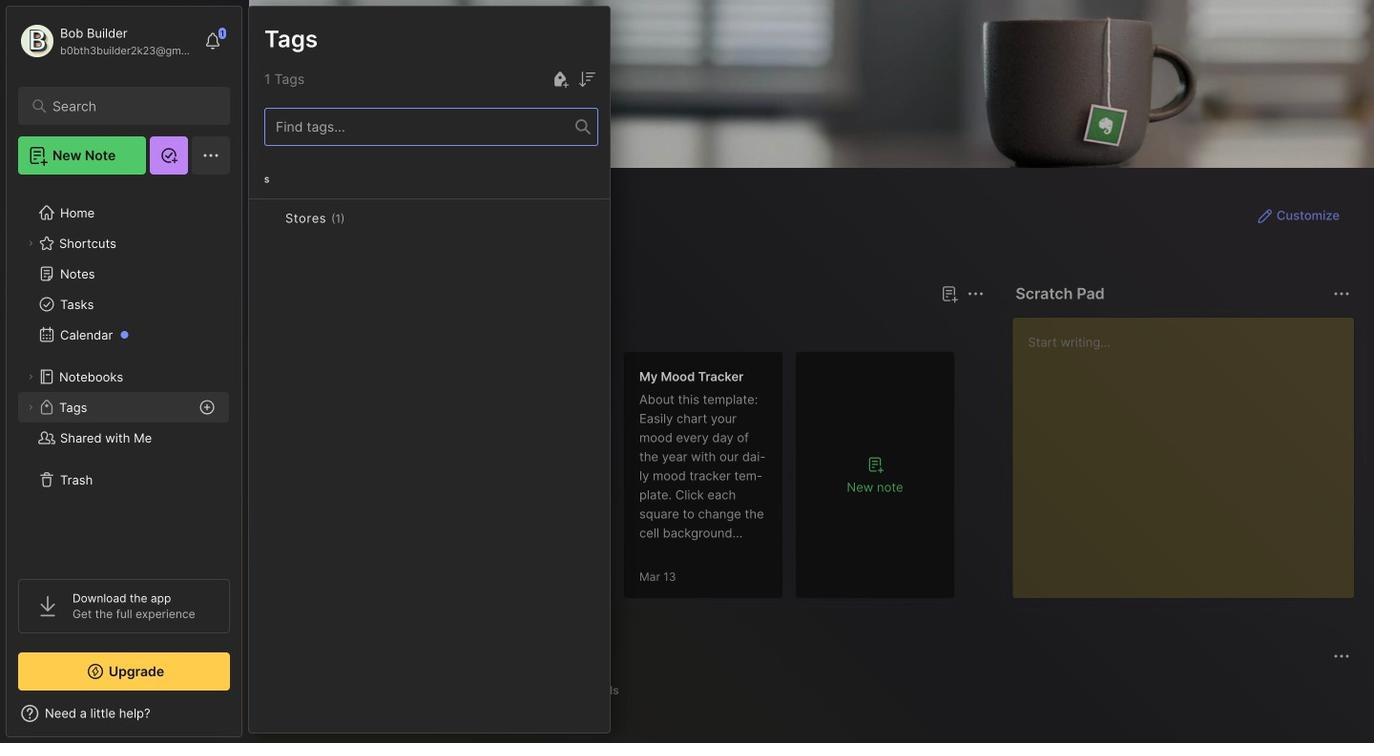 Task type: describe. For each thing, give the bounding box(es) containing it.
1 horizontal spatial tab
[[517, 679, 567, 702]]

Search text field
[[52, 97, 205, 115]]

0 vertical spatial row group
[[249, 161, 610, 264]]

Start writing… text field
[[1028, 318, 1353, 583]]

tree inside main element
[[7, 186, 241, 562]]

Sort field
[[575, 68, 598, 91]]

create new tag image
[[549, 68, 572, 91]]

tag actions image
[[345, 211, 375, 226]]

click to collapse image
[[241, 708, 255, 731]]

Find tags… text field
[[265, 114, 575, 140]]

expand tags image
[[25, 402, 36, 413]]

Account field
[[18, 22, 195, 60]]

2 horizontal spatial tab
[[574, 679, 628, 702]]

sort options image
[[575, 68, 598, 91]]

none search field inside main element
[[52, 94, 205, 117]]

1 vertical spatial row group
[[280, 351, 967, 611]]



Task type: vqa. For each thing, say whether or not it's contained in the screenshot.
Notebook tab on the left top of the page
no



Task type: locate. For each thing, give the bounding box(es) containing it.
row group
[[249, 161, 610, 264], [280, 351, 967, 611]]

Tag actions field
[[345, 209, 375, 228]]

main element
[[0, 0, 248, 743]]

0 horizontal spatial tab
[[347, 317, 424, 340]]

WHAT'S NEW field
[[7, 699, 241, 729]]

tab
[[347, 317, 424, 340], [517, 679, 567, 702], [574, 679, 628, 702]]

tree
[[7, 186, 241, 562]]

None search field
[[52, 94, 205, 117]]

tab list
[[283, 679, 1347, 702]]

expand notebooks image
[[25, 371, 36, 383]]



